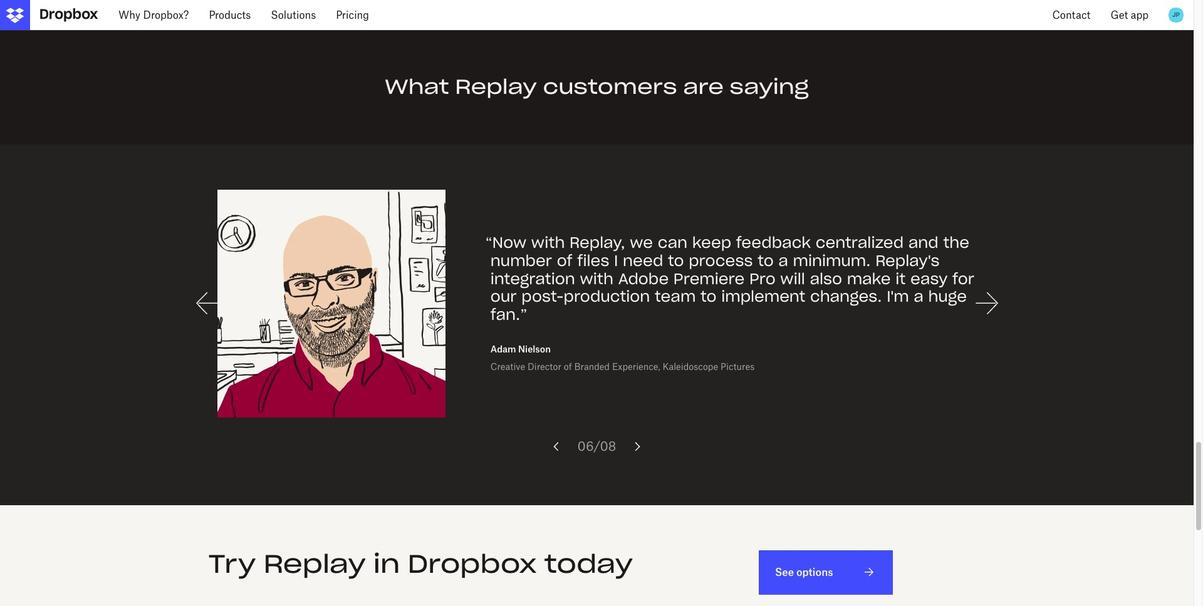Task type: vqa. For each thing, say whether or not it's contained in the screenshot.
Why
yes



Task type: describe. For each thing, give the bounding box(es) containing it.
are
[[683, 74, 724, 100]]

1 vertical spatial of
[[564, 362, 572, 372]]

pricing
[[336, 9, 369, 21]]

of inside "now with replay, we can keep feedback centralized and the number of files i need to process to a minimum. replay's integration with adobe premiere pro will also make it easy for our post-production team to implement changes. i'm a huge fan."
[[557, 251, 573, 271]]

try
[[208, 549, 256, 580]]

fan."
[[491, 305, 528, 325]]

branded
[[575, 362, 610, 372]]

dropbox
[[408, 549, 537, 580]]

what replay customers are saying
[[385, 74, 809, 100]]

creative director of branded experience, kaleidoscope pictures
[[491, 362, 755, 372]]

also
[[810, 269, 843, 289]]

pro
[[750, 269, 776, 289]]

in
[[374, 549, 400, 580]]

experience,
[[612, 362, 661, 372]]

production
[[564, 287, 650, 307]]

why
[[118, 9, 141, 21]]

see options
[[776, 567, 834, 579]]

replay for what
[[455, 74, 537, 100]]

solutions
[[271, 9, 316, 21]]

1 horizontal spatial to
[[701, 287, 717, 307]]

try replay in dropbox today
[[208, 549, 633, 580]]

why dropbox?
[[118, 9, 189, 21]]

pricing link
[[326, 0, 379, 30]]

dropbox?
[[143, 9, 189, 21]]

products
[[209, 9, 251, 21]]

get app
[[1111, 9, 1149, 21]]

person with glasses wearing a red t-shirt in front of a desk image
[[217, 190, 446, 418]]

adobe
[[619, 269, 669, 289]]

app
[[1131, 9, 1149, 21]]

replay for try
[[264, 549, 366, 580]]

team
[[655, 287, 696, 307]]

today
[[545, 549, 633, 580]]

contact
[[1053, 9, 1091, 21]]

it
[[896, 269, 906, 289]]

why dropbox? button
[[108, 0, 199, 30]]

what
[[385, 74, 449, 100]]

products button
[[199, 0, 261, 30]]

0 horizontal spatial to
[[668, 251, 684, 271]]

replay's
[[876, 251, 940, 271]]

nielson
[[518, 344, 551, 355]]

contact button
[[1043, 0, 1101, 30]]

"now with replay, we can keep feedback centralized and the number of files i need to process to a minimum. replay's integration with adobe premiere pro will also make it easy for our post-production team to implement changes. i'm a huge fan."
[[486, 233, 975, 325]]

replay,
[[570, 233, 626, 253]]

06/08
[[578, 439, 617, 454]]

huge
[[929, 287, 967, 307]]

customers
[[543, 74, 677, 100]]

see
[[776, 567, 794, 579]]

pictures
[[721, 362, 755, 372]]

and
[[909, 233, 939, 253]]



Task type: locate. For each thing, give the bounding box(es) containing it.
process
[[689, 251, 753, 271]]

director
[[528, 362, 562, 372]]

i'm
[[887, 287, 910, 307]]

0 horizontal spatial replay
[[264, 549, 366, 580]]

to right team
[[701, 287, 717, 307]]

files
[[578, 251, 610, 271]]

our
[[491, 287, 517, 307]]

to left will
[[758, 251, 774, 271]]

options
[[797, 567, 834, 579]]

1 horizontal spatial with
[[580, 269, 614, 289]]

a
[[779, 251, 789, 271], [914, 287, 924, 307]]

integration
[[491, 269, 575, 289]]

feedback
[[737, 233, 811, 253]]

for
[[953, 269, 975, 289]]

0 vertical spatial of
[[557, 251, 573, 271]]

premiere
[[674, 269, 745, 289]]

centralized
[[816, 233, 904, 253]]

adam
[[491, 344, 516, 355]]

a right i'm
[[914, 287, 924, 307]]

get app button
[[1101, 0, 1159, 30]]

1 horizontal spatial replay
[[455, 74, 537, 100]]

jp button
[[1167, 5, 1187, 25]]

the
[[944, 233, 970, 253]]

adam nielson
[[491, 344, 551, 355]]

0 horizontal spatial a
[[779, 251, 789, 271]]

minimum.
[[793, 251, 871, 271]]

0 vertical spatial replay
[[455, 74, 537, 100]]

make
[[847, 269, 891, 289]]

creative
[[491, 362, 525, 372]]

to right need at the right of page
[[668, 251, 684, 271]]

post-
[[522, 287, 564, 307]]

of left the files
[[557, 251, 573, 271]]

1 vertical spatial with
[[580, 269, 614, 289]]

see options link
[[759, 551, 894, 596]]

can
[[658, 233, 688, 253]]

0 horizontal spatial with
[[532, 233, 565, 253]]

with left i
[[580, 269, 614, 289]]

to
[[668, 251, 684, 271], [758, 251, 774, 271], [701, 287, 717, 307]]

of right director
[[564, 362, 572, 372]]

with
[[532, 233, 565, 253], [580, 269, 614, 289]]

saying
[[730, 74, 809, 100]]

2 horizontal spatial to
[[758, 251, 774, 271]]

number
[[491, 251, 552, 271]]

of
[[557, 251, 573, 271], [564, 362, 572, 372]]

need
[[623, 251, 664, 271]]

with up integration
[[532, 233, 565, 253]]

solutions button
[[261, 0, 326, 30]]

i
[[614, 251, 618, 271]]

replay
[[455, 74, 537, 100], [264, 549, 366, 580]]

1 horizontal spatial a
[[914, 287, 924, 307]]

get
[[1111, 9, 1129, 21]]

1 vertical spatial a
[[914, 287, 924, 307]]

easy
[[911, 269, 948, 289]]

0 vertical spatial with
[[532, 233, 565, 253]]

"now
[[486, 233, 527, 253]]

changes.
[[811, 287, 882, 307]]

jp
[[1173, 11, 1181, 19]]

kaleidoscope
[[663, 362, 719, 372]]

will
[[781, 269, 806, 289]]

keep
[[693, 233, 732, 253]]

a right pro
[[779, 251, 789, 271]]

1 vertical spatial replay
[[264, 549, 366, 580]]

0 vertical spatial a
[[779, 251, 789, 271]]

we
[[630, 233, 653, 253]]

implement
[[722, 287, 806, 307]]



